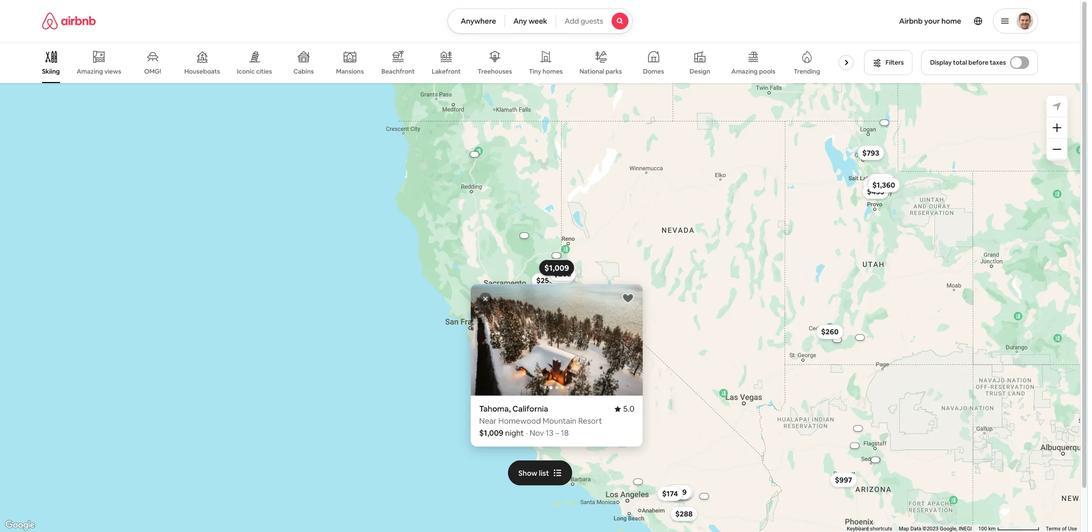 Task type: vqa. For each thing, say whether or not it's contained in the screenshot.
Tree, within Joshua Tree, California 94 miles away Nov 5 – 10 $282 night
no



Task type: locate. For each thing, give the bounding box(es) containing it.
1 horizontal spatial $1,009
[[545, 263, 569, 273]]

anywhere button
[[448, 8, 505, 34]]

mountain
[[543, 416, 577, 426]]

$159 button
[[666, 485, 692, 500]]

camping
[[840, 67, 867, 75]]

domes
[[643, 67, 664, 75]]

$1,009 inside the tahoma, california near homewood mountain resort $1,009 night · nov 13 – 18
[[479, 428, 504, 439]]

mansions
[[336, 67, 364, 75]]

map data ©2023 google, inegi
[[899, 526, 972, 532]]

0 horizontal spatial amazing
[[77, 67, 103, 75]]

taxes
[[990, 58, 1006, 67]]

group
[[42, 42, 868, 83], [299, 284, 815, 396]]

$1,009 $205
[[545, 263, 571, 279]]

amazing left pools
[[732, 67, 758, 75]]

houseboats
[[184, 67, 220, 75]]

None search field
[[448, 8, 633, 34]]

13
[[546, 428, 554, 439]]

100
[[979, 526, 988, 532]]

1 vertical spatial $1,009
[[479, 428, 504, 439]]

guests
[[581, 16, 603, 26]]

any
[[514, 16, 527, 26]]

group inside the google map
showing 92 stays. region
[[299, 284, 815, 396]]

·
[[526, 428, 528, 439]]

$260 button
[[817, 325, 844, 339]]

$997
[[835, 475, 853, 485]]

$174 button
[[658, 487, 683, 501]]

amazing views
[[77, 67, 121, 75]]

add guests button
[[556, 8, 633, 34]]

tahoma, california near homewood mountain resort $1,009 night · nov 13 – 18
[[479, 404, 602, 439]]

amazing pools
[[732, 67, 776, 75]]

iconic cities
[[237, 67, 272, 75]]

your
[[925, 16, 940, 26]]

add to wishlist image
[[622, 292, 635, 305]]

zoom out image
[[1053, 145, 1062, 154]]

0 vertical spatial $1,009
[[545, 263, 569, 273]]

terms of use
[[1046, 526, 1077, 532]]

terms of use link
[[1046, 526, 1077, 532]]

pools
[[759, 67, 776, 75]]

amazing left views
[[77, 67, 103, 75]]

tahoma,
[[479, 404, 511, 414]]

keyboard
[[847, 526, 869, 532]]

show list button
[[508, 461, 572, 486]]

$1,009 inside $1,009 $205
[[545, 263, 569, 273]]

©2023
[[923, 526, 939, 532]]

$205 button
[[549, 267, 576, 281]]

design
[[690, 67, 710, 75]]

terms
[[1046, 526, 1061, 532]]

california
[[513, 404, 548, 414]]

zoom in image
[[1053, 124, 1062, 132]]

amazing for amazing views
[[77, 67, 103, 75]]

0 horizontal spatial $1,009
[[479, 428, 504, 439]]

$182
[[874, 176, 890, 186]]

$288
[[676, 509, 693, 519]]

1 vertical spatial group
[[299, 284, 815, 396]]

$1,009
[[545, 263, 569, 273], [479, 428, 504, 439]]

$172 button
[[667, 486, 693, 500]]

data
[[911, 526, 922, 532]]

100 km
[[979, 526, 997, 532]]

show list
[[519, 469, 549, 478]]

$174
[[662, 489, 678, 499]]

$288 button
[[671, 507, 698, 522]]

map
[[899, 526, 909, 532]]

views
[[104, 67, 121, 75]]

group containing amazing views
[[42, 42, 868, 83]]

$997 button
[[831, 473, 857, 488]]

$153 button
[[668, 485, 694, 500]]

parks
[[606, 67, 622, 75]]

amazing
[[77, 67, 103, 75], [732, 67, 758, 75]]

before
[[969, 58, 989, 67]]

1 horizontal spatial amazing
[[732, 67, 758, 75]]

display total before taxes
[[931, 58, 1006, 67]]

$250
[[537, 276, 554, 285]]

of
[[1062, 526, 1067, 532]]

0 vertical spatial group
[[42, 42, 868, 83]]

google image
[[3, 519, 37, 532]]

close image
[[483, 296, 489, 302]]

beachfront
[[382, 67, 415, 75]]

national
[[580, 67, 604, 75]]



Task type: describe. For each thing, give the bounding box(es) containing it.
$420 button
[[543, 259, 570, 274]]

$849 button
[[548, 269, 575, 284]]

keyboard shortcuts
[[847, 526, 893, 532]]

week
[[529, 16, 548, 26]]

anywhere
[[461, 16, 496, 26]]

$260
[[821, 327, 839, 337]]

$205
[[554, 269, 571, 279]]

5.0 out of 5 average rating image
[[615, 404, 635, 414]]

$793 button
[[858, 146, 884, 160]]

use
[[1069, 526, 1077, 532]]

–
[[555, 428, 559, 439]]

$144
[[670, 488, 686, 497]]

$144 button
[[665, 485, 691, 500]]

omg!
[[144, 67, 161, 75]]

any week
[[514, 16, 548, 26]]

lakefront
[[432, 67, 461, 75]]

tiny
[[529, 67, 541, 75]]

iconic
[[237, 67, 255, 75]]

near
[[479, 416, 497, 426]]

airbnb your home
[[899, 16, 962, 26]]

display
[[931, 58, 952, 67]]

google,
[[940, 526, 958, 532]]

profile element
[[646, 0, 1039, 42]]

amazing for amazing pools
[[732, 67, 758, 75]]

nov
[[530, 428, 544, 439]]

$455
[[867, 187, 885, 196]]

skiing
[[42, 67, 60, 75]]

resort
[[578, 416, 602, 426]]

$182 button
[[869, 174, 895, 189]]

homes
[[543, 67, 563, 75]]

night
[[505, 428, 524, 439]]

$153
[[673, 488, 689, 497]]

display total before taxes button
[[922, 50, 1039, 75]]

cities
[[256, 67, 272, 75]]

$409
[[868, 180, 886, 189]]

$246 button
[[868, 174, 895, 188]]

$455 button
[[863, 184, 889, 199]]

any week button
[[505, 8, 556, 34]]

keyboard shortcuts button
[[847, 525, 893, 532]]

google map
showing 92 stays. region
[[0, 83, 1089, 532]]

national parks
[[580, 67, 622, 75]]

treehouses
[[478, 67, 512, 75]]

add
[[565, 16, 579, 26]]

18
[[561, 428, 569, 439]]

filters button
[[864, 50, 913, 75]]

tiny homes
[[529, 67, 563, 75]]

$793
[[863, 148, 880, 158]]

filters
[[886, 58, 904, 67]]

$1,360 button
[[868, 178, 900, 193]]

$250 button
[[532, 273, 559, 288]]

none search field containing anywhere
[[448, 8, 633, 34]]

$325
[[872, 176, 889, 186]]

$159
[[671, 488, 687, 497]]

trending
[[794, 67, 821, 75]]

show
[[519, 469, 538, 478]]

home
[[942, 16, 962, 26]]

$246
[[873, 176, 890, 186]]

$1,360
[[873, 180, 896, 190]]

km
[[989, 526, 996, 532]]

$409 button
[[863, 177, 891, 192]]

shortcuts
[[870, 526, 893, 532]]

$172
[[672, 488, 688, 498]]

cabins
[[294, 67, 314, 75]]

add guests
[[565, 16, 603, 26]]

100 km button
[[976, 525, 1043, 532]]

$420
[[548, 262, 565, 271]]

airbnb
[[899, 16, 923, 26]]

$1,009 button
[[540, 260, 574, 276]]

list
[[539, 469, 549, 478]]



